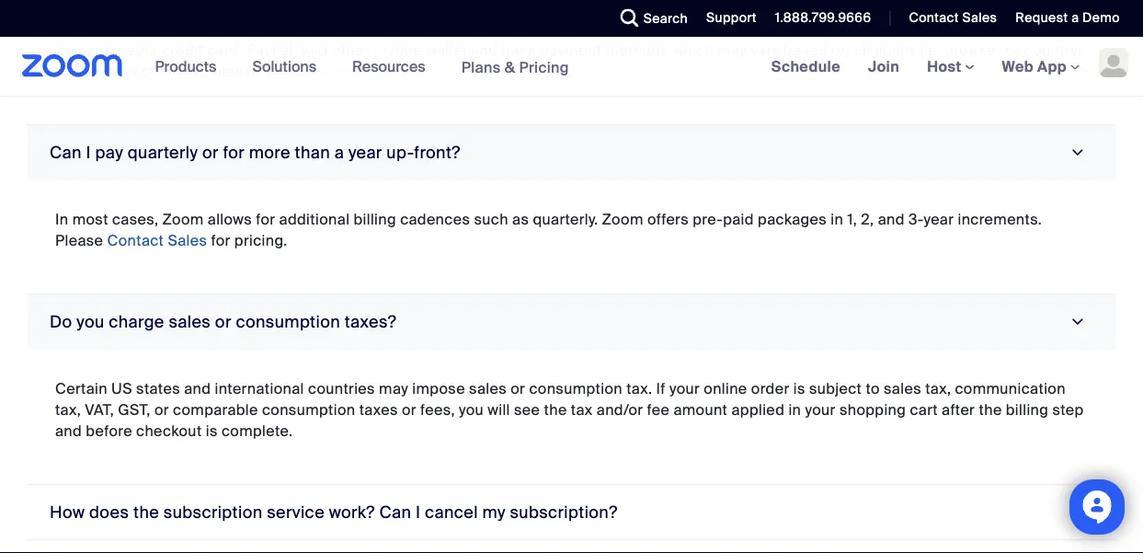 Task type: describe. For each thing, give the bounding box(es) containing it.
mobile
[[374, 40, 422, 59]]

products
[[155, 57, 217, 76]]

in most cases, zoom allows for additional billing cadences such as quarterly. zoom offers pre-paid packages in 1, 2, and 3-year increments. please
[[55, 209, 1043, 250]]

methods
[[606, 40, 669, 59]]

credit
[[162, 40, 203, 59]]

pre-
[[693, 209, 723, 229]]

1 horizontal spatial is
[[794, 379, 806, 398]]

1 vertical spatial tax,
[[55, 400, 81, 419]]

plans & pricing
[[462, 57, 570, 77]]

solutions button
[[253, 37, 325, 96]]

front?
[[414, 142, 461, 163]]

0 vertical spatial tax,
[[926, 379, 952, 398]]

support
[[324, 61, 380, 81]]

search button
[[607, 0, 693, 37]]

app
[[1038, 57, 1067, 76]]

may inside the certain us states and international countries may impose sales or consumption tax. if your online order is subject to sales tax, communication tax, vat, gst, or comparable consumption taxes or fees, you will see the tax and/or fee amount applied in your shopping cart after the billing step and before checkout is complete.
[[379, 379, 409, 398]]

web
[[1003, 57, 1034, 76]]

on
[[832, 40, 850, 59]]

2 horizontal spatial zoom
[[602, 209, 644, 229]]

pricing
[[519, 57, 570, 77]]

up-
[[387, 142, 414, 163]]

meetings navigation
[[758, 37, 1144, 97]]

paypal,
[[247, 40, 297, 59]]

complete.
[[222, 421, 293, 440]]

order
[[752, 379, 790, 398]]

tax.
[[627, 379, 653, 398]]

0 vertical spatial i
[[86, 142, 91, 163]]

schedule link
[[758, 37, 855, 96]]

cases,
[[112, 209, 159, 229]]

support
[[707, 9, 757, 26]]

before
[[86, 421, 132, 440]]

please
[[55, 231, 103, 250]]

cadences
[[400, 209, 470, 229]]

product information navigation
[[141, 37, 583, 97]]

increments.
[[958, 209, 1043, 229]]

browser
[[945, 40, 1003, 59]]

subscription
[[164, 502, 263, 523]]

such
[[474, 209, 509, 229]]

payment
[[540, 40, 602, 59]]

cart
[[910, 400, 938, 419]]

taxes
[[359, 400, 398, 419]]

communication
[[956, 379, 1066, 398]]

zoom accepts credit card, paypal, and other mobile wallet and bank payment methods which may vary based on eligibility (ie. browser or country). for more information, please visit our
[[55, 40, 1086, 81]]

demo
[[1083, 9, 1121, 26]]

right image
[[1070, 500, 1087, 525]]

request
[[1016, 9, 1069, 26]]

1 vertical spatial consumption
[[530, 379, 623, 398]]

visit
[[264, 61, 293, 81]]

or right quarterly
[[202, 142, 219, 163]]

contact sales link down cases,
[[107, 231, 207, 250]]

for for more
[[223, 142, 245, 163]]

support article .
[[324, 61, 432, 81]]

web app button
[[1003, 57, 1080, 76]]

support link up vary
[[707, 9, 757, 26]]

and inside in most cases, zoom allows for additional billing cadences such as quarterly. zoom offers pre-paid packages in 1, 2, and 3-year increments. please
[[878, 209, 905, 229]]

tax
[[571, 400, 593, 419]]

billing inside in most cases, zoom allows for additional billing cadences such as quarterly. zoom offers pre-paid packages in 1, 2, and 3-year increments. please
[[354, 209, 397, 229]]

1 vertical spatial is
[[206, 421, 218, 440]]

2 vertical spatial consumption
[[262, 400, 356, 419]]

international
[[215, 379, 304, 398]]

join link
[[855, 37, 914, 96]]

a inside dropdown button
[[335, 142, 344, 163]]

my
[[483, 502, 506, 523]]

or inside zoom accepts credit card, paypal, and other mobile wallet and bank payment methods which may vary based on eligibility (ie. browser or country). for more information, please visit our
[[1006, 40, 1021, 59]]

2 horizontal spatial the
[[979, 400, 1003, 419]]

online
[[704, 379, 748, 398]]

resources
[[353, 57, 426, 76]]

consumption inside dropdown button
[[236, 311, 341, 333]]

subject
[[810, 379, 862, 398]]

additional
[[279, 209, 350, 229]]

allows
[[208, 209, 252, 229]]

solutions
[[253, 57, 317, 76]]

amount
[[674, 400, 728, 419]]

in inside the certain us states and international countries may impose sales or consumption tax. if your online order is subject to sales tax, communication tax, vat, gst, or comparable consumption taxes or fees, you will see the tax and/or fee amount applied in your shopping cart after the billing step and before checkout is complete.
[[789, 400, 802, 419]]

how
[[50, 502, 85, 523]]

checkout
[[136, 421, 202, 440]]

card,
[[207, 40, 243, 59]]

do
[[50, 311, 72, 333]]

or up international
[[215, 311, 232, 333]]

our
[[297, 61, 320, 81]]

or down states
[[155, 400, 169, 419]]

certain
[[55, 379, 108, 398]]

or up see
[[511, 379, 526, 398]]

plans
[[462, 57, 501, 77]]

1.888.799.9666
[[776, 9, 872, 26]]

1 horizontal spatial the
[[544, 400, 567, 419]]

contact sales link up browser
[[910, 9, 998, 26]]

request a demo
[[1016, 9, 1121, 26]]

impose
[[413, 379, 466, 398]]

2,
[[862, 209, 875, 229]]

can i pay quarterly or for more than a year up-front? button
[[28, 126, 1116, 181]]

subscription?
[[510, 502, 618, 523]]

if
[[657, 379, 666, 398]]

1 vertical spatial your
[[806, 400, 836, 419]]

to
[[866, 379, 880, 398]]

information,
[[123, 61, 209, 81]]

resources button
[[353, 37, 434, 96]]

&
[[505, 57, 516, 77]]

do you charge sales or consumption taxes?
[[50, 311, 397, 333]]

2 horizontal spatial sales
[[884, 379, 922, 398]]

for
[[55, 61, 79, 81]]



Task type: locate. For each thing, give the bounding box(es) containing it.
0 vertical spatial may
[[718, 40, 748, 59]]

which
[[673, 40, 714, 59]]

0 vertical spatial more
[[82, 61, 120, 81]]

1 right image from the top
[[1066, 144, 1091, 161]]

and up our
[[301, 40, 328, 59]]

0 horizontal spatial you
[[77, 311, 105, 333]]

i left cancel
[[416, 502, 421, 523]]

1 vertical spatial billing
[[1007, 400, 1049, 419]]

fee
[[647, 400, 670, 419]]

zoom up contact sales for pricing.
[[162, 209, 204, 229]]

year left 'increments.'
[[924, 209, 955, 229]]

us
[[111, 379, 132, 398]]

contact up (ie.
[[910, 9, 960, 26]]

how does the subscription service work? can i cancel my subscription? button
[[28, 485, 1116, 541]]

the left tax
[[544, 400, 567, 419]]

sales
[[963, 9, 998, 26], [168, 231, 207, 250]]

1.888.799.9666 button up on
[[776, 9, 872, 26]]

host button
[[928, 57, 975, 76]]

0 horizontal spatial is
[[206, 421, 218, 440]]

profile picture image
[[1100, 48, 1129, 77]]

0 vertical spatial consumption
[[236, 311, 341, 333]]

1 horizontal spatial year
[[924, 209, 955, 229]]

can right work?
[[380, 502, 412, 523]]

for down 'allows'
[[211, 231, 231, 250]]

based
[[784, 40, 828, 59]]

1 horizontal spatial zoom
[[162, 209, 204, 229]]

1 horizontal spatial i
[[416, 502, 421, 523]]

1 vertical spatial more
[[249, 142, 291, 163]]

plans & pricing link
[[462, 57, 570, 77], [462, 57, 570, 77]]

see
[[514, 400, 540, 419]]

your right if
[[670, 379, 700, 398]]

schedule
[[772, 57, 841, 76]]

tax, down certain at the left bottom
[[55, 400, 81, 419]]

zoom up 'for' in the top left of the page
[[55, 40, 97, 59]]

billing
[[354, 209, 397, 229], [1007, 400, 1049, 419]]

you inside dropdown button
[[77, 311, 105, 333]]

1 horizontal spatial sales
[[963, 9, 998, 26]]

2 right image from the top
[[1066, 314, 1091, 331]]

more
[[82, 61, 120, 81], [249, 142, 291, 163]]

0 horizontal spatial the
[[133, 502, 159, 523]]

or left fees,
[[402, 400, 417, 419]]

for inside dropdown button
[[223, 142, 245, 163]]

1 vertical spatial i
[[416, 502, 421, 523]]

1 vertical spatial can
[[380, 502, 412, 523]]

is right order
[[794, 379, 806, 398]]

right image down the app
[[1066, 144, 1091, 161]]

web app
[[1003, 57, 1067, 76]]

the right the does
[[133, 502, 159, 523]]

in
[[55, 209, 69, 229]]

service
[[267, 502, 325, 523]]

may inside zoom accepts credit card, paypal, and other mobile wallet and bank payment methods which may vary based on eligibility (ie. browser or country). for more information, please visit our
[[718, 40, 748, 59]]

and left before
[[55, 421, 82, 440]]

0 vertical spatial year
[[349, 142, 383, 163]]

0 horizontal spatial in
[[789, 400, 802, 419]]

than
[[295, 142, 330, 163]]

you inside the certain us states and international countries may impose sales or consumption tax. if your online order is subject to sales tax, communication tax, vat, gst, or comparable consumption taxes or fees, you will see the tax and/or fee amount applied in your shopping cart after the billing step and before checkout is complete.
[[459, 400, 484, 419]]

sales left pricing.
[[168, 231, 207, 250]]

in left 1,
[[831, 209, 844, 229]]

is
[[794, 379, 806, 398], [206, 421, 218, 440]]

0 vertical spatial your
[[670, 379, 700, 398]]

pay
[[95, 142, 123, 163]]

or right browser
[[1006, 40, 1021, 59]]

countries
[[308, 379, 375, 398]]

contact for contact sales for pricing.
[[107, 231, 164, 250]]

0 vertical spatial right image
[[1066, 144, 1091, 161]]

1 vertical spatial contact
[[107, 231, 164, 250]]

sales for contact sales for pricing.
[[168, 231, 207, 250]]

a right than
[[335, 142, 344, 163]]

0 horizontal spatial sales
[[168, 231, 207, 250]]

0 vertical spatial contact
[[910, 9, 960, 26]]

1 horizontal spatial your
[[806, 400, 836, 419]]

0 horizontal spatial i
[[86, 142, 91, 163]]

does
[[89, 502, 129, 523]]

join
[[869, 57, 900, 76]]

more inside dropdown button
[[249, 142, 291, 163]]

quarterly
[[128, 142, 198, 163]]

and left &
[[471, 40, 498, 59]]

vary
[[751, 40, 780, 59]]

and right 2,
[[878, 209, 905, 229]]

host
[[928, 57, 966, 76]]

and up comparable
[[184, 379, 211, 398]]

the
[[544, 400, 567, 419], [979, 400, 1003, 419], [133, 502, 159, 523]]

eligibility
[[854, 40, 917, 59]]

right image inside can i pay quarterly or for more than a year up-front? dropdown button
[[1066, 144, 1091, 161]]

year left the up-
[[349, 142, 383, 163]]

for for additional
[[256, 209, 275, 229]]

right image up step
[[1066, 314, 1091, 331]]

paid
[[723, 209, 754, 229]]

0 vertical spatial for
[[223, 142, 245, 163]]

offers
[[648, 209, 689, 229]]

bank
[[502, 40, 536, 59]]

1 vertical spatial in
[[789, 400, 802, 419]]

in inside in most cases, zoom allows for additional billing cadences such as quarterly. zoom offers pre-paid packages in 1, 2, and 3-year increments. please
[[831, 209, 844, 229]]

year
[[349, 142, 383, 163], [924, 209, 955, 229]]

1 horizontal spatial can
[[380, 502, 412, 523]]

0 vertical spatial a
[[1072, 9, 1080, 26]]

billing down communication
[[1007, 400, 1049, 419]]

1 horizontal spatial a
[[1072, 9, 1080, 26]]

zoom left offers
[[602, 209, 644, 229]]

for up 'allows'
[[223, 142, 245, 163]]

right image inside do you charge sales or consumption taxes? dropdown button
[[1066, 314, 1091, 331]]

can left pay
[[50, 142, 82, 163]]

0 horizontal spatial a
[[335, 142, 344, 163]]

1 vertical spatial you
[[459, 400, 484, 419]]

contact sales
[[910, 9, 998, 26]]

1 vertical spatial sales
[[168, 231, 207, 250]]

consumption up tax
[[530, 379, 623, 398]]

sales inside dropdown button
[[169, 311, 211, 333]]

0 horizontal spatial contact
[[107, 231, 164, 250]]

0 horizontal spatial may
[[379, 379, 409, 398]]

zoom
[[55, 40, 97, 59], [162, 209, 204, 229], [602, 209, 644, 229]]

year inside dropdown button
[[349, 142, 383, 163]]

0 horizontal spatial tax,
[[55, 400, 81, 419]]

is down comparable
[[206, 421, 218, 440]]

1 horizontal spatial contact
[[910, 9, 960, 26]]

work?
[[329, 502, 375, 523]]

1 vertical spatial right image
[[1066, 314, 1091, 331]]

0 vertical spatial can
[[50, 142, 82, 163]]

1 horizontal spatial you
[[459, 400, 484, 419]]

country).
[[1025, 40, 1086, 59]]

0 vertical spatial is
[[794, 379, 806, 398]]

zoom inside zoom accepts credit card, paypal, and other mobile wallet and bank payment methods which may vary based on eligibility (ie. browser or country). for more information, please visit our
[[55, 40, 97, 59]]

sales for contact sales
[[963, 9, 998, 26]]

a left demo
[[1072, 9, 1080, 26]]

0 vertical spatial you
[[77, 311, 105, 333]]

and
[[301, 40, 328, 59], [471, 40, 498, 59], [878, 209, 905, 229], [184, 379, 211, 398], [55, 421, 82, 440]]

banner containing products
[[0, 37, 1144, 97]]

support link
[[693, 0, 762, 37], [707, 9, 757, 26]]

contact for contact sales
[[910, 9, 960, 26]]

right image
[[1066, 144, 1091, 161], [1066, 314, 1091, 331]]

article
[[383, 61, 428, 81]]

banner
[[0, 37, 1144, 97]]

sales up will
[[469, 379, 507, 398]]

1 vertical spatial for
[[256, 209, 275, 229]]

more right 'for' in the top left of the page
[[82, 61, 120, 81]]

1 vertical spatial year
[[924, 209, 955, 229]]

1 horizontal spatial tax,
[[926, 379, 952, 398]]

0 horizontal spatial can
[[50, 142, 82, 163]]

can
[[50, 142, 82, 163], [380, 502, 412, 523]]

1 horizontal spatial in
[[831, 209, 844, 229]]

cancel
[[425, 502, 478, 523]]

1 horizontal spatial may
[[718, 40, 748, 59]]

the down communication
[[979, 400, 1003, 419]]

year inside in most cases, zoom allows for additional billing cadences such as quarterly. zoom offers pre-paid packages in 1, 2, and 3-year increments. please
[[924, 209, 955, 229]]

you right do
[[77, 311, 105, 333]]

.
[[428, 61, 432, 81]]

contact
[[910, 9, 960, 26], [107, 231, 164, 250]]

1,
[[848, 209, 858, 229]]

consumption down countries
[[262, 400, 356, 419]]

1 horizontal spatial billing
[[1007, 400, 1049, 419]]

i left pay
[[86, 142, 91, 163]]

zoom logo image
[[22, 54, 123, 77]]

for
[[223, 142, 245, 163], [256, 209, 275, 229], [211, 231, 231, 250]]

billing left cadences
[[354, 209, 397, 229]]

please
[[213, 61, 261, 81]]

contact down cases,
[[107, 231, 164, 250]]

right image for can i pay quarterly or for more than a year up-front?
[[1066, 144, 1091, 161]]

vat,
[[85, 400, 114, 419]]

for inside in most cases, zoom allows for additional billing cadences such as quarterly. zoom offers pre-paid packages in 1, 2, and 3-year increments. please
[[256, 209, 275, 229]]

0 horizontal spatial your
[[670, 379, 700, 398]]

your down subject
[[806, 400, 836, 419]]

products button
[[155, 37, 225, 96]]

consumption
[[236, 311, 341, 333], [530, 379, 623, 398], [262, 400, 356, 419]]

0 horizontal spatial year
[[349, 142, 383, 163]]

2 vertical spatial for
[[211, 231, 231, 250]]

(ie.
[[921, 40, 941, 59]]

states
[[136, 379, 180, 398]]

0 vertical spatial billing
[[354, 209, 397, 229]]

you
[[77, 311, 105, 333], [459, 400, 484, 419]]

1 vertical spatial may
[[379, 379, 409, 398]]

more left than
[[249, 142, 291, 163]]

may up taxes
[[379, 379, 409, 398]]

charge
[[109, 311, 164, 333]]

as
[[513, 209, 529, 229]]

for up pricing.
[[256, 209, 275, 229]]

0 horizontal spatial zoom
[[55, 40, 97, 59]]

contact sales link up (ie.
[[896, 0, 1002, 37]]

taxes?
[[345, 311, 397, 333]]

sales right to
[[884, 379, 922, 398]]

sales right charge
[[169, 311, 211, 333]]

right image for do you charge sales or consumption taxes?
[[1066, 314, 1091, 331]]

and/or
[[597, 400, 644, 419]]

1 vertical spatial a
[[335, 142, 344, 163]]

0 vertical spatial sales
[[963, 9, 998, 26]]

in down order
[[789, 400, 802, 419]]

support link up which
[[693, 0, 762, 37]]

0 horizontal spatial billing
[[354, 209, 397, 229]]

0 horizontal spatial sales
[[169, 311, 211, 333]]

tax, up cart at the right bottom
[[926, 379, 952, 398]]

search
[[644, 10, 688, 27]]

1.888.799.9666 button up "based"
[[762, 0, 876, 37]]

billing inside the certain us states and international countries may impose sales or consumption tax. if your online order is subject to sales tax, communication tax, vat, gst, or comparable consumption taxes or fees, you will see the tax and/or fee amount applied in your shopping cart after the billing step and before checkout is complete.
[[1007, 400, 1049, 419]]

1 horizontal spatial more
[[249, 142, 291, 163]]

you left will
[[459, 400, 484, 419]]

shopping
[[840, 400, 907, 419]]

will
[[488, 400, 510, 419]]

0 horizontal spatial more
[[82, 61, 120, 81]]

may down support
[[718, 40, 748, 59]]

the inside dropdown button
[[133, 502, 159, 523]]

other
[[332, 40, 370, 59]]

quarterly.
[[533, 209, 598, 229]]

sales up browser
[[963, 9, 998, 26]]

contact sales for pricing.
[[107, 231, 288, 250]]

contact sales link
[[896, 0, 1002, 37], [910, 9, 998, 26], [107, 231, 207, 250]]

can i pay quarterly or for more than a year up-front?
[[50, 142, 461, 163]]

1 horizontal spatial sales
[[469, 379, 507, 398]]

more inside zoom accepts credit card, paypal, and other mobile wallet and bank payment methods which may vary based on eligibility (ie. browser or country). for more information, please visit our
[[82, 61, 120, 81]]

consumption up international
[[236, 311, 341, 333]]

0 vertical spatial in
[[831, 209, 844, 229]]



Task type: vqa. For each thing, say whether or not it's contained in the screenshot.
search settings text field
no



